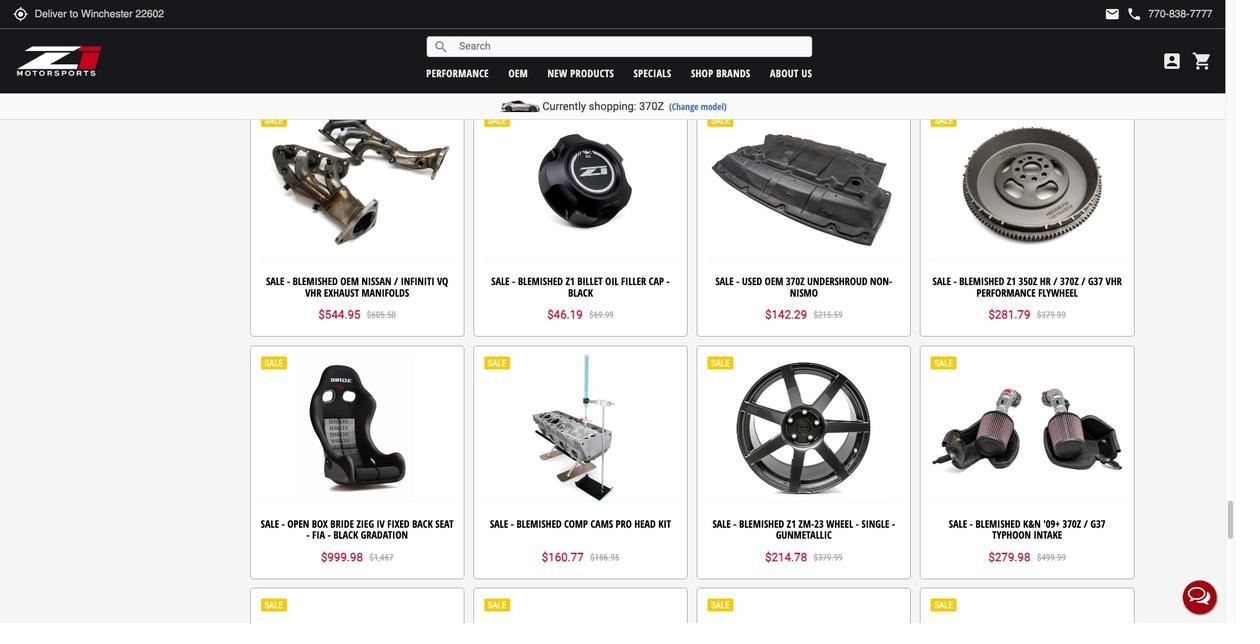 Task type: describe. For each thing, give the bounding box(es) containing it.
/ for sale - open box eibach 370z / g37 front sway bar kit
[[393, 32, 397, 46]]

box for eibach
[[322, 32, 338, 46]]

exhaust
[[324, 286, 359, 300]]

sale for sale - blemished z1 forged street front left brake caliper - red
[[483, 32, 501, 46]]

typhoon
[[993, 528, 1032, 542]]

left
[[661, 32, 679, 46]]

about us
[[770, 66, 813, 80]]

/ right flywheel
[[1082, 274, 1086, 289]]

single
[[862, 517, 890, 531]]

k&n
[[1024, 517, 1041, 531]]

used
[[743, 274, 763, 289]]

nissan for springs
[[815, 32, 845, 46]]

1 horizontal spatial oem
[[509, 66, 528, 80]]

$379.99 for wheel
[[814, 552, 843, 562]]

z1 for forged
[[557, 32, 567, 46]]

$186.95
[[591, 552, 620, 562]]

$281.79 $379.99
[[989, 308, 1067, 321]]

gradation
[[361, 528, 408, 542]]

z1 motorsports logo image
[[16, 45, 103, 77]]

manifolds
[[362, 286, 409, 300]]

eibach
[[341, 32, 369, 46]]

sale for sale - blemished z1 billet oil filler cap - black
[[492, 274, 510, 289]]

wheel
[[827, 517, 854, 531]]

cap
[[649, 274, 664, 289]]

shop
[[691, 66, 714, 80]]

about us link
[[770, 66, 813, 80]]

- inside the sale - open box eibach 370z / g37 front sway bar kit
[[292, 32, 295, 46]]

ark
[[797, 32, 813, 46]]

$160.77 $186.95
[[542, 550, 620, 564]]

sale for sale - blemished z1 350z hr / 370z / g37 vhr performance flywheel
[[933, 274, 951, 289]]

sale - open box bride zieg iv fixed back seat - fia - black gradation
[[261, 517, 454, 542]]

phone link
[[1127, 6, 1213, 22]]

red
[[607, 43, 623, 57]]

brake
[[539, 43, 565, 57]]

blemished for sale - blemished comp cams pro head kit
[[517, 517, 562, 531]]

sale - open box eibach 370z / g37 front sway bar kit
[[271, 32, 444, 57]]

intake
[[1034, 528, 1063, 542]]

1 vertical spatial kit
[[659, 517, 672, 531]]

forged
[[569, 32, 600, 46]]

filler
[[621, 274, 647, 289]]

z1 for billet
[[566, 274, 575, 289]]

currently shopping: 370z (change model)
[[543, 100, 727, 113]]

mail link
[[1105, 6, 1121, 22]]

Search search field
[[449, 37, 812, 57]]

springs
[[810, 43, 844, 57]]

- inside the sale - blemished oem nissan / infiniti vq vhr exhaust manifolds
[[287, 274, 290, 289]]

$605.50
[[367, 310, 396, 320]]

search
[[434, 39, 449, 54]]

head
[[635, 517, 656, 531]]

front inside "sale - blemished z1 forged street front left brake caliper - red"
[[633, 32, 659, 46]]

front inside the sale - open box eibach 370z / g37 front sway bar kit
[[418, 32, 444, 46]]

$999.98
[[321, 550, 363, 564]]

open for bride
[[288, 517, 309, 531]]

/ for sale - blemished k&n '09+ 370z / g37 typhoon intake
[[1084, 517, 1089, 531]]

brands
[[717, 66, 751, 80]]

sale for sale - blemished z1 zm-23 wheel - single - gunmetallic
[[713, 517, 731, 531]]

blemished for sale - blemished z1 billet oil filler cap - black
[[518, 274, 563, 289]]

nismo
[[790, 286, 818, 300]]

sale for sale - open box eibach 370z / g37 front sway bar kit
[[271, 32, 289, 46]]

seat
[[436, 517, 454, 531]]

hr
[[1040, 274, 1051, 289]]

caliper
[[567, 43, 599, 57]]

shop brands
[[691, 66, 751, 80]]

new products link
[[548, 66, 614, 80]]

sale - blemished comp cams pro head kit
[[490, 517, 672, 531]]

g37 for sale - blemished k&n '09+ 370z / g37 typhoon intake
[[1091, 517, 1106, 531]]

$69.99
[[590, 310, 614, 320]]

account_box
[[1162, 51, 1183, 71]]

bar
[[354, 43, 370, 57]]

sale for sale - blemished comp cams pro head kit
[[490, 517, 509, 531]]

370z inside sale - blemished k&n '09+ 370z / g37 typhoon intake
[[1063, 517, 1082, 531]]

$355.50
[[766, 65, 808, 79]]

$999.98 $1,467
[[321, 550, 394, 564]]

$46.19 $69.99
[[548, 308, 614, 321]]

blemished for sale - blemished k&n '09+ 370z / g37 typhoon intake
[[976, 517, 1021, 531]]

lowering
[[765, 43, 808, 57]]

blemished for sale - blemished ark nissan 370z gt-s lowering springs
[[749, 32, 794, 46]]

sale - blemished k&n '09+ 370z / g37 typhoon intake
[[949, 517, 1106, 542]]

zm-
[[799, 517, 815, 531]]

mail phone
[[1105, 6, 1143, 22]]

blemished for sale - blemished z1 forged street front left brake caliper - red
[[510, 32, 555, 46]]

shopping:
[[589, 100, 637, 113]]

$46.19
[[548, 308, 583, 321]]

$499.99
[[1038, 552, 1067, 562]]

$261 $290
[[556, 65, 606, 79]]

sale - blemished z1 forged street front left brake caliper - red
[[483, 32, 679, 57]]

$279.98
[[989, 550, 1031, 564]]

23
[[815, 517, 824, 531]]



Task type: vqa. For each thing, say whether or not it's contained in the screenshot.


Task type: locate. For each thing, give the bounding box(es) containing it.
blemished for sale - blemished oem nissan / infiniti vq vhr exhaust manifolds
[[293, 274, 338, 289]]

$290
[[588, 67, 606, 78]]

370z left the gt-
[[848, 32, 866, 46]]

oem for sale - used oem 370z undershroud non- nismo
[[765, 274, 784, 289]]

sway
[[329, 43, 352, 57]]

oem up $544.95 $605.50
[[341, 274, 359, 289]]

front up performance link
[[418, 32, 444, 46]]

sale inside "sale - blemished z1 forged street front left brake caliper - red"
[[483, 32, 501, 46]]

1 horizontal spatial front
[[633, 32, 659, 46]]

/ left 'infiniti'
[[394, 274, 398, 289]]

bride
[[331, 517, 354, 531]]

370z right bar
[[372, 32, 391, 46]]

mail
[[1105, 6, 1121, 22]]

370z inside sale - blemished z1 350z hr / 370z / g37 vhr performance flywheel
[[1061, 274, 1079, 289]]

billet
[[578, 274, 603, 289]]

g37 inside sale - blemished z1 350z hr / 370z / g37 vhr performance flywheel
[[1089, 274, 1104, 289]]

z1 left billet
[[566, 274, 575, 289]]

black up $46.19 $69.99
[[568, 286, 593, 300]]

sale for sale - blemished k&n '09+ 370z / g37 typhoon intake
[[949, 517, 968, 531]]

box inside the sale - open box eibach 370z / g37 front sway bar kit
[[322, 32, 338, 46]]

kit inside the sale - open box eibach 370z / g37 front sway bar kit
[[373, 43, 385, 57]]

blemished inside sale - blemished z1 350z hr / 370z / g37 vhr performance flywheel
[[960, 274, 1005, 289]]

currently
[[543, 100, 586, 113]]

oem left new
[[509, 66, 528, 80]]

z1 for zm-
[[787, 517, 796, 531]]

0 horizontal spatial front
[[418, 32, 444, 46]]

/ inside the sale - open box eibach 370z / g37 front sway bar kit
[[393, 32, 397, 46]]

2 front from the left
[[633, 32, 659, 46]]

blemished inside sale - blemished ark nissan 370z gt-s lowering springs
[[749, 32, 794, 46]]

performance
[[977, 286, 1036, 300]]

0 vertical spatial open
[[297, 32, 319, 46]]

/ right ''09+'
[[1084, 517, 1089, 531]]

blemished for sale - blemished z1 zm-23 wheel - single - gunmetallic
[[740, 517, 785, 531]]

z1 inside sale - blemished z1 350z hr / 370z / g37 vhr performance flywheel
[[1007, 274, 1017, 289]]

nissan
[[815, 32, 845, 46], [362, 274, 392, 289]]

0 horizontal spatial vhr
[[305, 286, 322, 300]]

z1 inside sale - blemished z1 billet oil filler cap - black
[[566, 274, 575, 289]]

$544.95
[[319, 308, 361, 321]]

open for eibach
[[297, 32, 319, 46]]

about
[[770, 66, 799, 80]]

z1 left forged
[[557, 32, 567, 46]]

blemished up $544.95
[[293, 274, 338, 289]]

phone
[[1127, 6, 1143, 22]]

gunmetallic
[[776, 528, 832, 542]]

370z
[[372, 32, 391, 46], [848, 32, 866, 46], [640, 100, 665, 113], [786, 274, 805, 289], [1061, 274, 1079, 289], [1063, 517, 1082, 531]]

- inside sale - blemished ark nissan 370z gt-s lowering springs
[[743, 32, 747, 46]]

blemished inside the sale - blemished oem nissan / infiniti vq vhr exhaust manifolds
[[293, 274, 338, 289]]

$1,467
[[370, 552, 394, 562]]

$215.59
[[814, 310, 843, 320]]

/ for sale - blemished z1 350z hr / 370z / g37 vhr performance flywheel
[[1054, 274, 1058, 289]]

2 vertical spatial g37
[[1091, 517, 1106, 531]]

(change model) link
[[669, 100, 727, 113]]

0 vertical spatial nissan
[[815, 32, 845, 46]]

sale inside sale - used oem 370z undershroud non- nismo
[[716, 274, 734, 289]]

comp
[[565, 517, 588, 531]]

sale inside sale - blemished z1 350z hr / 370z / g37 vhr performance flywheel
[[933, 274, 951, 289]]

nissan inside the sale - blemished oem nissan / infiniti vq vhr exhaust manifolds
[[362, 274, 392, 289]]

0 vertical spatial black
[[568, 286, 593, 300]]

specials
[[634, 66, 672, 80]]

nissan up $605.50
[[362, 274, 392, 289]]

- inside sale - used oem 370z undershroud non- nismo
[[737, 274, 740, 289]]

370z inside sale - used oem 370z undershroud non- nismo
[[786, 274, 805, 289]]

z1 inside sale - blemished z1 zm-23 wheel - single - gunmetallic
[[787, 517, 796, 531]]

370z inside sale - blemished ark nissan 370z gt-s lowering springs
[[848, 32, 866, 46]]

sale inside sale - open box bride zieg iv fixed back seat - fia - black gradation
[[261, 517, 279, 531]]

0 vertical spatial box
[[322, 32, 338, 46]]

sale for sale - blemished oem nissan / infiniti vq vhr exhaust manifolds
[[266, 274, 285, 289]]

performance
[[427, 66, 489, 80]]

blemished up oem link
[[510, 32, 555, 46]]

g37 inside sale - blemished k&n '09+ 370z / g37 typhoon intake
[[1091, 517, 1106, 531]]

flywheel
[[1039, 286, 1079, 300]]

black inside sale - blemished z1 billet oil filler cap - black
[[568, 286, 593, 300]]

gt-
[[869, 32, 882, 46]]

products
[[571, 66, 614, 80]]

open left fia
[[288, 517, 309, 531]]

zieg
[[357, 517, 374, 531]]

0 vertical spatial $379.99
[[1038, 310, 1067, 320]]

oem link
[[509, 66, 528, 80]]

350z
[[1019, 274, 1038, 289]]

cams
[[591, 517, 613, 531]]

blemished up $46.19
[[518, 274, 563, 289]]

g37 for sale - open box eibach 370z / g37 front sway bar kit
[[400, 32, 415, 46]]

front left left
[[633, 32, 659, 46]]

1 horizontal spatial nissan
[[815, 32, 845, 46]]

sale - blemished oem nissan / infiniti vq vhr exhaust manifolds
[[266, 274, 449, 300]]

us
[[802, 66, 813, 80]]

box for bride
[[312, 517, 328, 531]]

0 horizontal spatial oem
[[341, 274, 359, 289]]

0 vertical spatial kit
[[373, 43, 385, 57]]

performance link
[[427, 66, 489, 80]]

oem inside the sale - blemished oem nissan / infiniti vq vhr exhaust manifolds
[[341, 274, 359, 289]]

vq
[[437, 274, 449, 289]]

/ right bar
[[393, 32, 397, 46]]

new products
[[548, 66, 614, 80]]

$379.99 for /
[[1038, 310, 1067, 320]]

1 vertical spatial open
[[288, 517, 309, 531]]

open inside sale - open box bride zieg iv fixed back seat - fia - black gradation
[[288, 517, 309, 531]]

infiniti
[[401, 274, 435, 289]]

$142.29 $215.59
[[766, 308, 843, 321]]

nissan inside sale - blemished ark nissan 370z gt-s lowering springs
[[815, 32, 845, 46]]

$379.99
[[1038, 310, 1067, 320], [814, 552, 843, 562]]

sale inside the sale - open box eibach 370z / g37 front sway bar kit
[[271, 32, 289, 46]]

box inside sale - open box bride zieg iv fixed back seat - fia - black gradation
[[312, 517, 328, 531]]

370z inside the sale - open box eibach 370z / g37 front sway bar kit
[[372, 32, 391, 46]]

oem inside sale - used oem 370z undershroud non- nismo
[[765, 274, 784, 289]]

sale for sale - open box bride zieg iv fixed back seat - fia - black gradation
[[261, 517, 279, 531]]

370z left (change
[[640, 100, 665, 113]]

$379.99 down the 'gunmetallic'
[[814, 552, 843, 562]]

sale - blemished z1 350z hr / 370z / g37 vhr performance flywheel
[[933, 274, 1123, 300]]

0 horizontal spatial $379.99
[[814, 552, 843, 562]]

370z up $142.29 $215.59
[[786, 274, 805, 289]]

$214.78
[[766, 550, 808, 564]]

blemished inside "sale - blemished z1 forged street front left brake caliper - red"
[[510, 32, 555, 46]]

open
[[297, 32, 319, 46], [288, 517, 309, 531]]

$160.77
[[542, 550, 584, 564]]

blemished up $281.79
[[960, 274, 1005, 289]]

$379.99 down flywheel
[[1038, 310, 1067, 320]]

open left sway
[[297, 32, 319, 46]]

1 horizontal spatial $379.99
[[1038, 310, 1067, 320]]

vhr inside sale - blemished z1 350z hr / 370z / g37 vhr performance flywheel
[[1106, 274, 1123, 289]]

oil
[[606, 274, 619, 289]]

0 horizontal spatial kit
[[373, 43, 385, 57]]

vhr inside the sale - blemished oem nissan / infiniti vq vhr exhaust manifolds
[[305, 286, 322, 300]]

blemished left ark
[[749, 32, 794, 46]]

blemished left k&n
[[976, 517, 1021, 531]]

370z right hr
[[1061, 274, 1079, 289]]

$379.99 inside $214.78 $379.99
[[814, 552, 843, 562]]

0 vertical spatial g37
[[400, 32, 415, 46]]

sale inside sale - blemished z1 billet oil filler cap - black
[[492, 274, 510, 289]]

2 horizontal spatial oem
[[765, 274, 784, 289]]

1 vertical spatial box
[[312, 517, 328, 531]]

(change
[[669, 100, 699, 113]]

oem right used
[[765, 274, 784, 289]]

-
[[292, 32, 295, 46], [504, 32, 507, 46], [743, 32, 747, 46], [602, 43, 605, 57], [287, 274, 290, 289], [512, 274, 516, 289], [667, 274, 670, 289], [737, 274, 740, 289], [954, 274, 957, 289], [282, 517, 285, 531], [511, 517, 514, 531], [734, 517, 737, 531], [856, 517, 860, 531], [893, 517, 896, 531], [970, 517, 974, 531], [307, 528, 310, 542], [328, 528, 331, 542]]

g37 left search
[[400, 32, 415, 46]]

sale - blemished z1 billet oil filler cap - black
[[492, 274, 670, 300]]

sale
[[271, 32, 289, 46], [483, 32, 501, 46], [722, 32, 741, 46], [266, 274, 285, 289], [492, 274, 510, 289], [716, 274, 734, 289], [933, 274, 951, 289], [261, 517, 279, 531], [490, 517, 509, 531], [713, 517, 731, 531], [949, 517, 968, 531]]

vhr left exhaust
[[305, 286, 322, 300]]

black inside sale - open box bride zieg iv fixed back seat - fia - black gradation
[[334, 528, 358, 542]]

specials link
[[634, 66, 672, 80]]

sale inside sale - blemished z1 zm-23 wheel - single - gunmetallic
[[713, 517, 731, 531]]

non-
[[871, 274, 893, 289]]

shop brands link
[[691, 66, 751, 80]]

nissan right ark
[[815, 32, 845, 46]]

1 vertical spatial nissan
[[362, 274, 392, 289]]

box left eibach
[[322, 32, 338, 46]]

fia
[[312, 528, 325, 542]]

$279.98 $499.99
[[989, 550, 1067, 564]]

/ right hr
[[1054, 274, 1058, 289]]

z1 inside "sale - blemished z1 forged street front left brake caliper - red"
[[557, 32, 567, 46]]

/ inside sale - blemished k&n '09+ 370z / g37 typhoon intake
[[1084, 517, 1089, 531]]

1 vertical spatial black
[[334, 528, 358, 542]]

/ inside the sale - blemished oem nissan / infiniti vq vhr exhaust manifolds
[[394, 274, 398, 289]]

shopping_cart
[[1193, 51, 1213, 71]]

z1 left zm-
[[787, 517, 796, 531]]

/
[[393, 32, 397, 46], [394, 274, 398, 289], [1054, 274, 1058, 289], [1082, 274, 1086, 289], [1084, 517, 1089, 531]]

iv
[[377, 517, 385, 531]]

undershroud
[[808, 274, 868, 289]]

1 vertical spatial $379.99
[[814, 552, 843, 562]]

sale inside sale - blemished k&n '09+ 370z / g37 typhoon intake
[[949, 517, 968, 531]]

z1 left 350z
[[1007, 274, 1017, 289]]

$544.95 $605.50
[[319, 308, 396, 321]]

0 horizontal spatial nissan
[[362, 274, 392, 289]]

street
[[603, 32, 630, 46]]

sale inside sale - blemished ark nissan 370z gt-s lowering springs
[[722, 32, 741, 46]]

1 vertical spatial g37
[[1089, 274, 1104, 289]]

1 horizontal spatial kit
[[659, 517, 672, 531]]

s
[[882, 32, 886, 46]]

vhr right flywheel
[[1106, 274, 1123, 289]]

kit right bar
[[373, 43, 385, 57]]

blemished left comp
[[517, 517, 562, 531]]

sale - blemished z1 zm-23 wheel - single - gunmetallic
[[713, 517, 896, 542]]

black up $999.98
[[334, 528, 358, 542]]

g37 right ''09+'
[[1091, 517, 1106, 531]]

sale for sale - used oem 370z undershroud non- nismo
[[716, 274, 734, 289]]

370z right ''09+'
[[1063, 517, 1082, 531]]

nissan for exhaust
[[362, 274, 392, 289]]

0 horizontal spatial black
[[334, 528, 358, 542]]

$142.29
[[766, 308, 808, 321]]

g37 inside the sale - open box eibach 370z / g37 front sway bar kit
[[400, 32, 415, 46]]

box left bride
[[312, 517, 328, 531]]

kit
[[373, 43, 385, 57], [659, 517, 672, 531]]

'09+
[[1044, 517, 1061, 531]]

new
[[548, 66, 568, 80]]

- inside sale - blemished k&n '09+ 370z / g37 typhoon intake
[[970, 517, 974, 531]]

$379.99 inside $281.79 $379.99
[[1038, 310, 1067, 320]]

$261
[[556, 65, 582, 79]]

blemished inside sale - blemished z1 zm-23 wheel - single - gunmetallic
[[740, 517, 785, 531]]

1 front from the left
[[418, 32, 444, 46]]

1 horizontal spatial vhr
[[1106, 274, 1123, 289]]

sale for sale - blemished ark nissan 370z gt-s lowering springs
[[722, 32, 741, 46]]

sale - used oem 370z undershroud non- nismo
[[716, 274, 893, 300]]

blemished inside sale - blemished k&n '09+ 370z / g37 typhoon intake
[[976, 517, 1021, 531]]

open inside the sale - open box eibach 370z / g37 front sway bar kit
[[297, 32, 319, 46]]

sale inside the sale - blemished oem nissan / infiniti vq vhr exhaust manifolds
[[266, 274, 285, 289]]

sale - blemished ark nissan 370z gt-s lowering springs
[[722, 32, 886, 57]]

oem for sale - blemished oem nissan / infiniti vq vhr exhaust manifolds
[[341, 274, 359, 289]]

blemished up the $214.78
[[740, 517, 785, 531]]

blemished inside sale - blemished z1 billet oil filler cap - black
[[518, 274, 563, 289]]

- inside sale - blemished z1 350z hr / 370z / g37 vhr performance flywheel
[[954, 274, 957, 289]]

fixed
[[388, 517, 410, 531]]

shopping_cart link
[[1189, 51, 1213, 71]]

z1
[[557, 32, 567, 46], [566, 274, 575, 289], [1007, 274, 1017, 289], [787, 517, 796, 531]]

g37 right flywheel
[[1089, 274, 1104, 289]]

kit right "head"
[[659, 517, 672, 531]]

z1 for 350z
[[1007, 274, 1017, 289]]

black
[[568, 286, 593, 300], [334, 528, 358, 542]]

blemished for sale - blemished z1 350z hr / 370z / g37 vhr performance flywheel
[[960, 274, 1005, 289]]

1 horizontal spatial black
[[568, 286, 593, 300]]



